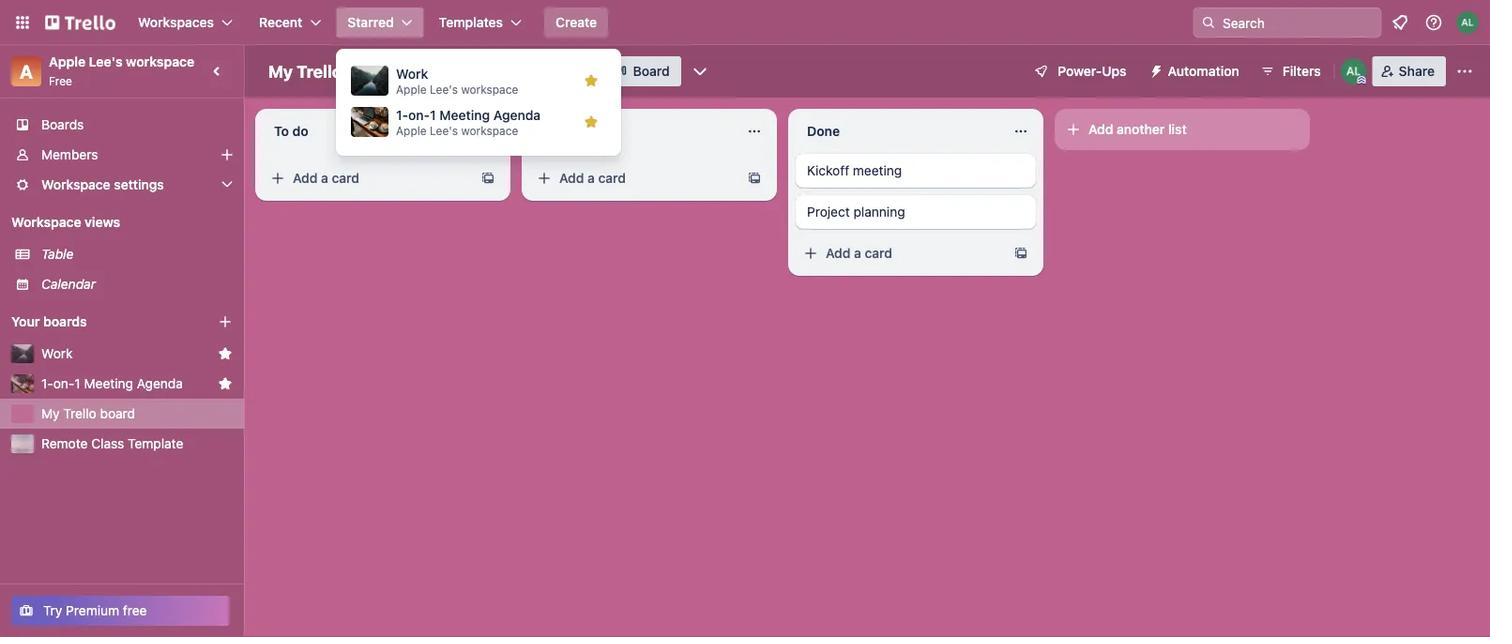 Task type: describe. For each thing, give the bounding box(es) containing it.
back to home image
[[45, 8, 115, 38]]

add board image
[[218, 314, 233, 329]]

your boards
[[11, 314, 87, 329]]

templates button
[[428, 8, 533, 38]]

meeting for 1-on-1 meeting agenda apple lee's workspace
[[440, 107, 490, 123]]

create from template… image for doing
[[747, 171, 762, 186]]

free
[[123, 603, 147, 619]]

workspace visible button
[[440, 56, 597, 86]]

visible
[[547, 63, 586, 79]]

list
[[1169, 122, 1187, 137]]

create button
[[544, 8, 608, 38]]

work button
[[41, 344, 210, 363]]

star or unstar board image
[[414, 64, 429, 79]]

workspace inside work apple lee's workspace
[[461, 83, 518, 96]]

workspaces button
[[127, 8, 244, 38]]

create from template… image for to do
[[481, 171, 496, 186]]

add a card button for done
[[796, 238, 1006, 268]]

settings
[[114, 177, 164, 192]]

a link
[[11, 56, 41, 86]]

apple lee's workspace link
[[49, 54, 194, 69]]

on- for 1-on-1 meeting agenda
[[53, 376, 75, 391]]

do
[[292, 123, 309, 139]]

your
[[11, 314, 40, 329]]

1- for 1-on-1 meeting agenda
[[41, 376, 53, 391]]

starred
[[348, 15, 394, 30]]

add a card for done
[[826, 245, 893, 261]]

0 notifications image
[[1389, 11, 1412, 34]]

kickoff meeting link
[[807, 161, 1025, 180]]

board inside text box
[[346, 61, 393, 81]]

boards
[[43, 314, 87, 329]]

ups
[[1102, 63, 1127, 79]]

lee's inside 1-on-1 meeting agenda apple lee's workspace
[[430, 124, 458, 137]]

add for done
[[826, 245, 851, 261]]

filters button
[[1255, 56, 1327, 86]]

a for doing
[[588, 170, 595, 186]]

show menu image
[[1456, 62, 1474, 81]]

card for to do
[[332, 170, 360, 186]]

board inside 'link'
[[100, 406, 135, 421]]

meeting
[[853, 163, 902, 178]]

my inside board name text box
[[268, 61, 293, 81]]

1 vertical spatial apple lee (applelee29) image
[[1341, 58, 1367, 84]]

done
[[807, 123, 840, 139]]

work for work
[[41, 346, 73, 361]]

workspace for workspace visible
[[474, 63, 543, 79]]

meeting for 1-on-1 meeting agenda
[[84, 376, 133, 391]]

workspace for workspace views
[[11, 214, 81, 230]]

project
[[807, 204, 850, 220]]

power-
[[1058, 63, 1102, 79]]

To do text field
[[263, 116, 469, 146]]

remote class template link
[[41, 435, 233, 453]]

workspace inside apple lee's workspace free
[[126, 54, 194, 69]]

apple inside apple lee's workspace free
[[49, 54, 86, 69]]

filters
[[1283, 63, 1321, 79]]

to do
[[274, 123, 309, 139]]

workspace views
[[11, 214, 120, 230]]

workspace visible
[[474, 63, 586, 79]]

this member is an admin of this board. image
[[1358, 76, 1366, 84]]

workspace for workspace settings
[[41, 177, 110, 192]]

calendar
[[41, 276, 96, 292]]

1-on-1 meeting agenda apple lee's workspace
[[396, 107, 541, 137]]

free
[[49, 74, 72, 87]]

work apple lee's workspace
[[396, 66, 518, 96]]

members
[[41, 147, 98, 162]]

1- for 1-on-1 meeting agenda apple lee's workspace
[[396, 107, 408, 123]]

table link
[[41, 245, 233, 264]]

power-ups
[[1058, 63, 1127, 79]]

power-ups button
[[1021, 56, 1138, 86]]

1-on-1 meeting agenda button
[[41, 374, 210, 393]]

workspaces
[[138, 15, 214, 30]]

create from template… image for done
[[1014, 246, 1029, 261]]

class
[[91, 436, 124, 451]]



Task type: locate. For each thing, give the bounding box(es) containing it.
table
[[41, 246, 74, 262]]

Doing text field
[[529, 116, 736, 146]]

share
[[1399, 63, 1435, 79]]

lee's down back to home image
[[89, 54, 123, 69]]

0 horizontal spatial a
[[321, 170, 328, 186]]

lee's down work apple lee's workspace
[[430, 124, 458, 137]]

starred button
[[336, 8, 424, 38]]

try premium free button
[[11, 596, 229, 626]]

1 vertical spatial trello
[[63, 406, 96, 421]]

1 horizontal spatial add a card
[[559, 170, 626, 186]]

add a card button for to do
[[263, 163, 473, 193]]

1 horizontal spatial 1-
[[396, 107, 408, 123]]

my up remote
[[41, 406, 60, 421]]

members link
[[0, 140, 244, 170]]

a down the to do text field
[[321, 170, 328, 186]]

2 vertical spatial workspace
[[11, 214, 81, 230]]

card for doing
[[598, 170, 626, 186]]

trello inside 'link'
[[63, 406, 96, 421]]

my trello board link
[[41, 405, 233, 423]]

board link
[[601, 56, 681, 86]]

add a card button down doing text box
[[529, 163, 740, 193]]

trello inside board name text box
[[297, 61, 342, 81]]

lee's up 1-on-1 meeting agenda apple lee's workspace
[[430, 83, 458, 96]]

1-
[[396, 107, 408, 123], [41, 376, 53, 391]]

agenda
[[494, 107, 541, 123], [137, 376, 183, 391]]

work inside work apple lee's workspace
[[396, 66, 428, 82]]

workspace up table
[[11, 214, 81, 230]]

create
[[556, 15, 597, 30]]

add a card for to do
[[293, 170, 360, 186]]

trello down recent popup button
[[297, 61, 342, 81]]

search image
[[1201, 15, 1216, 30]]

1 vertical spatial workspace
[[461, 83, 518, 96]]

agenda for 1-on-1 meeting agenda
[[137, 376, 183, 391]]

calendar link
[[41, 275, 233, 294]]

add a card button down the to do text field
[[263, 163, 473, 193]]

1 vertical spatial work
[[41, 346, 73, 361]]

my trello board inside board name text box
[[268, 61, 393, 81]]

automation
[[1168, 63, 1240, 79]]

Search field
[[1216, 8, 1381, 37]]

boards
[[41, 117, 84, 132]]

1 inside button
[[75, 376, 80, 391]]

on- down star or unstar board image
[[408, 107, 430, 123]]

1 horizontal spatial a
[[588, 170, 595, 186]]

1 horizontal spatial my trello board
[[268, 61, 393, 81]]

planning
[[854, 204, 905, 220]]

a for to do
[[321, 170, 328, 186]]

recent
[[259, 15, 302, 30]]

1- down your boards
[[41, 376, 53, 391]]

1 down "work" button
[[75, 376, 80, 391]]

workspace settings button
[[0, 170, 244, 200]]

my trello board up class
[[41, 406, 135, 421]]

0 horizontal spatial my
[[41, 406, 60, 421]]

workspace up 1-on-1 meeting agenda apple lee's workspace
[[461, 83, 518, 96]]

1 horizontal spatial 1
[[430, 107, 436, 123]]

my inside 'link'
[[41, 406, 60, 421]]

lee's inside work apple lee's workspace
[[430, 83, 458, 96]]

create from template… image
[[481, 171, 496, 186], [747, 171, 762, 186], [1014, 246, 1029, 261]]

board
[[346, 61, 393, 81], [100, 406, 135, 421]]

add down do
[[293, 170, 318, 186]]

1 vertical spatial apple
[[396, 83, 427, 96]]

0 horizontal spatial add a card button
[[263, 163, 473, 193]]

my
[[268, 61, 293, 81], [41, 406, 60, 421]]

1-on-1 meeting agenda
[[41, 376, 183, 391]]

0 horizontal spatial create from template… image
[[481, 171, 496, 186]]

add a card
[[293, 170, 360, 186], [559, 170, 626, 186], [826, 245, 893, 261]]

a
[[20, 60, 33, 82]]

1 for 1-on-1 meeting agenda
[[75, 376, 80, 391]]

apple
[[49, 54, 86, 69], [396, 83, 427, 96], [396, 124, 427, 137]]

on- inside 1-on-1 meeting agenda apple lee's workspace
[[408, 107, 430, 123]]

0 horizontal spatial card
[[332, 170, 360, 186]]

2 vertical spatial workspace
[[461, 124, 518, 137]]

2 horizontal spatial a
[[854, 245, 861, 261]]

on- inside button
[[53, 376, 75, 391]]

2 horizontal spatial add a card button
[[796, 238, 1006, 268]]

agenda inside button
[[137, 376, 183, 391]]

meeting down work apple lee's workspace
[[440, 107, 490, 123]]

trello
[[297, 61, 342, 81], [63, 406, 96, 421]]

automation button
[[1142, 56, 1251, 86]]

try premium free
[[43, 603, 147, 619]]

trello up remote
[[63, 406, 96, 421]]

1 vertical spatial lee's
[[430, 83, 458, 96]]

workspace
[[126, 54, 194, 69], [461, 83, 518, 96], [461, 124, 518, 137]]

remote class template
[[41, 436, 183, 451]]

work inside button
[[41, 346, 73, 361]]

add
[[1089, 122, 1114, 137], [293, 170, 318, 186], [559, 170, 584, 186], [826, 245, 851, 261]]

1 vertical spatial board
[[100, 406, 135, 421]]

0 vertical spatial trello
[[297, 61, 342, 81]]

template
[[128, 436, 183, 451]]

remote
[[41, 436, 88, 451]]

0 horizontal spatial trello
[[63, 406, 96, 421]]

apple inside 1-on-1 meeting agenda apple lee's workspace
[[396, 124, 427, 137]]

1 horizontal spatial meeting
[[440, 107, 490, 123]]

agenda up my trello board 'link'
[[137, 376, 183, 391]]

customize views image
[[691, 62, 709, 81]]

2 horizontal spatial card
[[865, 245, 893, 261]]

board down starred
[[346, 61, 393, 81]]

1 vertical spatial meeting
[[84, 376, 133, 391]]

primary element
[[0, 0, 1490, 45]]

kickoff meeting
[[807, 163, 902, 178]]

1 vertical spatial 1-
[[41, 376, 53, 391]]

work
[[396, 66, 428, 82], [41, 346, 73, 361]]

agenda for 1-on-1 meeting agenda apple lee's workspace
[[494, 107, 541, 123]]

1
[[430, 107, 436, 123], [75, 376, 80, 391]]

meeting inside 1-on-1 meeting agenda apple lee's workspace
[[440, 107, 490, 123]]

1 horizontal spatial my
[[268, 61, 293, 81]]

add another list
[[1089, 122, 1187, 137]]

1 for 1-on-1 meeting agenda apple lee's workspace
[[430, 107, 436, 123]]

1 horizontal spatial work
[[396, 66, 428, 82]]

my trello board
[[268, 61, 393, 81], [41, 406, 135, 421]]

apple lee (applelee29) image inside primary element
[[1457, 11, 1479, 34]]

1 vertical spatial 1
[[75, 376, 80, 391]]

add inside button
[[1089, 122, 1114, 137]]

meeting
[[440, 107, 490, 123], [84, 376, 133, 391]]

apple lee (applelee29) image
[[1457, 11, 1479, 34], [1341, 58, 1367, 84]]

workspace inside button
[[474, 63, 543, 79]]

0 vertical spatial on-
[[408, 107, 430, 123]]

0 horizontal spatial add a card
[[293, 170, 360, 186]]

add a card down do
[[293, 170, 360, 186]]

0 vertical spatial work
[[396, 66, 428, 82]]

my down recent
[[268, 61, 293, 81]]

2 horizontal spatial add a card
[[826, 245, 893, 261]]

apple lee (applelee29) image right open information menu icon
[[1457, 11, 1479, 34]]

0 vertical spatial apple
[[49, 54, 86, 69]]

0 vertical spatial agenda
[[494, 107, 541, 123]]

card down planning
[[865, 245, 893, 261]]

add a card button down project planning link
[[796, 238, 1006, 268]]

a
[[321, 170, 328, 186], [588, 170, 595, 186], [854, 245, 861, 261]]

workspace navigation collapse icon image
[[205, 58, 231, 84]]

0 vertical spatial my
[[268, 61, 293, 81]]

a for done
[[854, 245, 861, 261]]

work down starred dropdown button
[[396, 66, 428, 82]]

starred icon image
[[584, 73, 599, 88], [584, 115, 599, 130], [218, 346, 233, 361], [218, 376, 233, 391]]

0 horizontal spatial meeting
[[84, 376, 133, 391]]

workspace down workspaces
[[126, 54, 194, 69]]

1 horizontal spatial trello
[[297, 61, 342, 81]]

another
[[1117, 122, 1165, 137]]

1- down work apple lee's workspace
[[396, 107, 408, 123]]

1 horizontal spatial agenda
[[494, 107, 541, 123]]

share button
[[1373, 56, 1446, 86]]

1 horizontal spatial on-
[[408, 107, 430, 123]]

0 vertical spatial apple lee (applelee29) image
[[1457, 11, 1479, 34]]

0 horizontal spatial agenda
[[137, 376, 183, 391]]

views
[[85, 214, 120, 230]]

lee's
[[89, 54, 123, 69], [430, 83, 458, 96], [430, 124, 458, 137]]

Board name text field
[[259, 56, 403, 86]]

add left 'another'
[[1089, 122, 1114, 137]]

my trello board inside my trello board 'link'
[[41, 406, 135, 421]]

apple lee (applelee29) image right filters
[[1341, 58, 1367, 84]]

card down doing text box
[[598, 170, 626, 186]]

workspace down work apple lee's workspace
[[461, 124, 518, 137]]

your boards with 4 items element
[[11, 311, 190, 333]]

project planning
[[807, 204, 905, 220]]

1- inside button
[[41, 376, 53, 391]]

0 horizontal spatial board
[[100, 406, 135, 421]]

0 vertical spatial workspace
[[126, 54, 194, 69]]

1 horizontal spatial add a card button
[[529, 163, 740, 193]]

doing
[[541, 123, 578, 139]]

0 horizontal spatial 1
[[75, 376, 80, 391]]

on- up remote
[[53, 376, 75, 391]]

add down project
[[826, 245, 851, 261]]

0 horizontal spatial my trello board
[[41, 406, 135, 421]]

agenda down workspace visible button
[[494, 107, 541, 123]]

1 vertical spatial on-
[[53, 376, 75, 391]]

add another list button
[[1055, 109, 1310, 150]]

0 vertical spatial my trello board
[[268, 61, 393, 81]]

meeting inside button
[[84, 376, 133, 391]]

Done text field
[[796, 116, 1002, 146]]

add a card down project planning
[[826, 245, 893, 261]]

1 vertical spatial my
[[41, 406, 60, 421]]

premium
[[66, 603, 119, 619]]

add a card for doing
[[559, 170, 626, 186]]

on-
[[408, 107, 430, 123], [53, 376, 75, 391]]

0 horizontal spatial on-
[[53, 376, 75, 391]]

board up remote class template
[[100, 406, 135, 421]]

add a card button
[[263, 163, 473, 193], [529, 163, 740, 193], [796, 238, 1006, 268]]

1 vertical spatial workspace
[[41, 177, 110, 192]]

0 vertical spatial lee's
[[89, 54, 123, 69]]

a down project planning
[[854, 245, 861, 261]]

1 horizontal spatial apple lee (applelee29) image
[[1457, 11, 1479, 34]]

card down the to do text field
[[332, 170, 360, 186]]

to
[[274, 123, 289, 139]]

on- for 1-on-1 meeting agenda apple lee's workspace
[[408, 107, 430, 123]]

1 horizontal spatial create from template… image
[[747, 171, 762, 186]]

card
[[332, 170, 360, 186], [598, 170, 626, 186], [865, 245, 893, 261]]

workspace down 'members'
[[41, 177, 110, 192]]

workspace down templates dropdown button
[[474, 63, 543, 79]]

1- inside 1-on-1 meeting agenda apple lee's workspace
[[396, 107, 408, 123]]

board
[[633, 63, 670, 79]]

add a card down doing
[[559, 170, 626, 186]]

0 horizontal spatial 1-
[[41, 376, 53, 391]]

my trello board down starred
[[268, 61, 393, 81]]

add for doing
[[559, 170, 584, 186]]

apple lee's workspace free
[[49, 54, 194, 87]]

workspace
[[474, 63, 543, 79], [41, 177, 110, 192], [11, 214, 81, 230]]

2 horizontal spatial create from template… image
[[1014, 246, 1029, 261]]

0 vertical spatial 1
[[430, 107, 436, 123]]

workspace settings
[[41, 177, 164, 192]]

try
[[43, 603, 62, 619]]

open information menu image
[[1425, 13, 1443, 32]]

1 horizontal spatial board
[[346, 61, 393, 81]]

project planning link
[[807, 203, 1025, 221]]

recent button
[[248, 8, 333, 38]]

1 down work apple lee's workspace
[[430, 107, 436, 123]]

add down doing
[[559, 170, 584, 186]]

0 vertical spatial workspace
[[474, 63, 543, 79]]

0 vertical spatial meeting
[[440, 107, 490, 123]]

workspace inside 1-on-1 meeting agenda apple lee's workspace
[[461, 124, 518, 137]]

2 vertical spatial apple
[[396, 124, 427, 137]]

workspace inside popup button
[[41, 177, 110, 192]]

1 vertical spatial my trello board
[[41, 406, 135, 421]]

kickoff
[[807, 163, 850, 178]]

card for done
[[865, 245, 893, 261]]

1 vertical spatial agenda
[[137, 376, 183, 391]]

0 vertical spatial board
[[346, 61, 393, 81]]

1 inside 1-on-1 meeting agenda apple lee's workspace
[[430, 107, 436, 123]]

work down your boards
[[41, 346, 73, 361]]

add a card button for doing
[[529, 163, 740, 193]]

add for to do
[[293, 170, 318, 186]]

work for work apple lee's workspace
[[396, 66, 428, 82]]

0 horizontal spatial work
[[41, 346, 73, 361]]

0 vertical spatial 1-
[[396, 107, 408, 123]]

templates
[[439, 15, 503, 30]]

a down doing text box
[[588, 170, 595, 186]]

1 horizontal spatial card
[[598, 170, 626, 186]]

meeting down "work" button
[[84, 376, 133, 391]]

0 horizontal spatial apple lee (applelee29) image
[[1341, 58, 1367, 84]]

sm image
[[1142, 56, 1168, 83]]

2 vertical spatial lee's
[[430, 124, 458, 137]]

lee's inside apple lee's workspace free
[[89, 54, 123, 69]]

boards link
[[0, 110, 244, 140]]

agenda inside 1-on-1 meeting agenda apple lee's workspace
[[494, 107, 541, 123]]

apple inside work apple lee's workspace
[[396, 83, 427, 96]]



Task type: vqa. For each thing, say whether or not it's contained in the screenshot.
on-
yes



